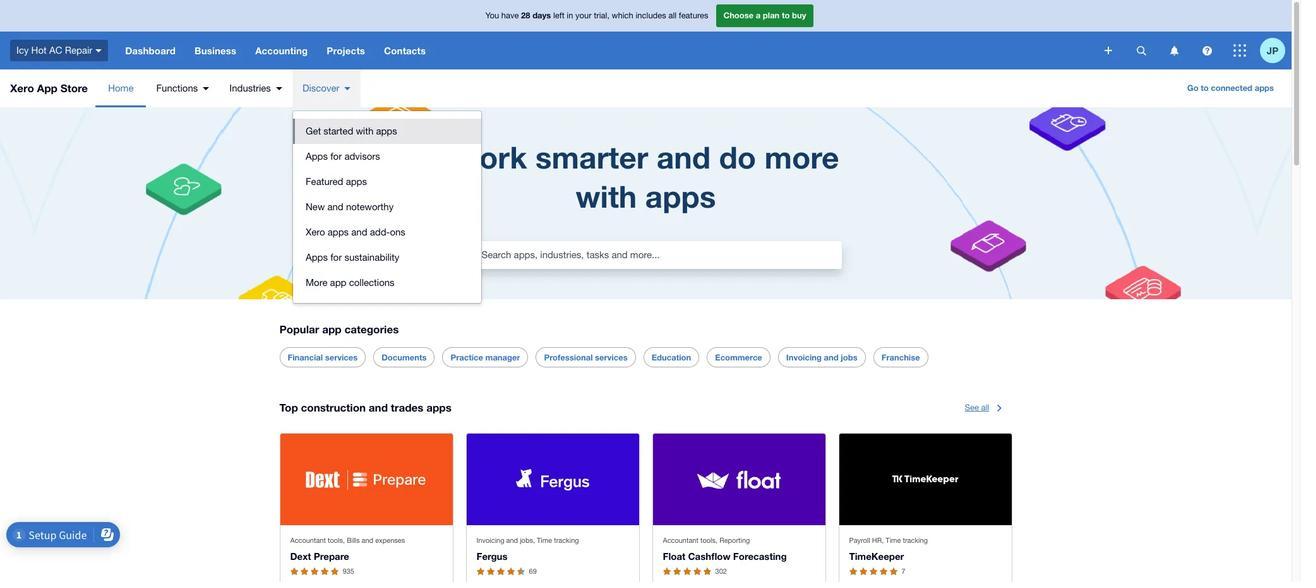 Task type: vqa. For each thing, say whether or not it's contained in the screenshot.
YOU'LL at right bottom
no



Task type: locate. For each thing, give the bounding box(es) containing it.
accountant tools, bills and expenses dext prepare
[[290, 537, 405, 562]]

new and noteworthy
[[306, 202, 394, 212]]

xero left app
[[10, 82, 34, 95]]

payroll hr, time tracking timekeeper
[[850, 537, 928, 562]]

app for categories
[[322, 323, 342, 336]]

add-
[[370, 227, 390, 238]]

navigation containing dashboard
[[116, 32, 1096, 70]]

and left add-
[[351, 227, 367, 238]]

1 accountant from the left
[[290, 537, 326, 545]]

xero down new
[[306, 227, 325, 238]]

all left "features"
[[669, 11, 677, 20]]

tracking up "7"
[[903, 537, 928, 545]]

financial
[[288, 353, 323, 363]]

0 vertical spatial app
[[330, 277, 347, 288]]

apps for advisors button
[[293, 144, 481, 169]]

0 horizontal spatial time
[[537, 537, 552, 545]]

banner
[[0, 0, 1292, 70]]

group
[[293, 111, 481, 303]]

work smarter and do more with apps
[[453, 139, 840, 214]]

to right 'go' in the top of the page
[[1201, 83, 1209, 93]]

1 for from the top
[[331, 151, 342, 162]]

functions button
[[146, 70, 219, 107]]

for up "more app collections" at the left
[[331, 252, 342, 263]]

2 accountant from the left
[[663, 537, 699, 545]]

icy
[[16, 45, 29, 55]]

to
[[782, 10, 790, 20], [1201, 83, 1209, 93]]

days
[[533, 10, 551, 20]]

professional services
[[544, 353, 628, 363]]

1 vertical spatial invoicing
[[477, 537, 505, 545]]

apps down 'get'
[[306, 151, 328, 162]]

1 time from the left
[[537, 537, 552, 545]]

app
[[330, 277, 347, 288], [322, 323, 342, 336]]

tools, up "cashflow" at the right bottom of the page
[[701, 537, 718, 545]]

advisors
[[345, 151, 380, 162]]

apps inside work smarter and do more with apps
[[646, 178, 716, 214]]

services for professional services
[[595, 353, 628, 363]]

buy
[[792, 10, 807, 20]]

1 services from the left
[[325, 353, 358, 363]]

apps up apps for advisors button
[[376, 126, 397, 136]]

1 horizontal spatial xero
[[306, 227, 325, 238]]

tracking
[[554, 537, 579, 545], [903, 537, 928, 545]]

industries
[[230, 83, 271, 94]]

invoicing inside button
[[787, 353, 822, 363]]

more app collections button
[[293, 270, 481, 296]]

get started with apps button
[[293, 119, 481, 144]]

tools, inside accountant tools, reporting float cashflow forecasting
[[701, 537, 718, 545]]

to inside banner
[[782, 10, 790, 20]]

to left buy
[[782, 10, 790, 20]]

apps down new and noteworthy
[[328, 227, 349, 238]]

xero for xero apps and add-ons
[[306, 227, 325, 238]]

1 apps from the top
[[306, 151, 328, 162]]

jp button
[[1261, 32, 1292, 70]]

icy hot ac repair button
[[0, 32, 116, 70]]

1 horizontal spatial services
[[595, 353, 628, 363]]

for
[[331, 151, 342, 162], [331, 252, 342, 263]]

and right bills
[[362, 537, 374, 545]]

trial,
[[594, 11, 610, 20]]

and left jobs, on the bottom left of the page
[[506, 537, 518, 545]]

apps inside button
[[346, 176, 367, 187]]

app up financial services 'button'
[[322, 323, 342, 336]]

home button
[[96, 70, 146, 107]]

1 vertical spatial all
[[982, 403, 990, 413]]

with
[[356, 126, 374, 136], [576, 178, 637, 214]]

0 vertical spatial xero
[[10, 82, 34, 95]]

fergus app logo image
[[516, 469, 589, 491]]

education button
[[652, 348, 691, 367]]

float
[[663, 551, 686, 562]]

popular app categories
[[280, 323, 399, 336]]

apps right trades
[[427, 401, 452, 415]]

accountant tools, reporting float cashflow forecasting
[[663, 537, 787, 562]]

and inside button
[[351, 227, 367, 238]]

top construction and trades apps
[[280, 401, 452, 415]]

app inside button
[[330, 277, 347, 288]]

services right professional
[[595, 353, 628, 363]]

svg image
[[96, 49, 102, 52]]

invoicing inside invoicing and jobs, time tracking fergus
[[477, 537, 505, 545]]

ac
[[49, 45, 62, 55]]

tools, for and
[[328, 537, 345, 545]]

choose
[[724, 10, 754, 20]]

2 tracking from the left
[[903, 537, 928, 545]]

1 tracking from the left
[[554, 537, 579, 545]]

home
[[108, 83, 134, 94]]

1 horizontal spatial tracking
[[903, 537, 928, 545]]

and inside invoicing and jobs, time tracking fergus
[[506, 537, 518, 545]]

accountant
[[290, 537, 326, 545], [663, 537, 699, 545]]

hr,
[[872, 537, 884, 545]]

tools,
[[328, 537, 345, 545], [701, 537, 718, 545]]

accountant up float
[[663, 537, 699, 545]]

0 vertical spatial all
[[669, 11, 677, 20]]

started
[[324, 126, 353, 136]]

featured
[[306, 176, 343, 187]]

0 horizontal spatial to
[[782, 10, 790, 20]]

apps
[[306, 151, 328, 162], [306, 252, 328, 263]]

menu
[[96, 70, 361, 107]]

invoicing up fergus "link"
[[477, 537, 505, 545]]

services inside 'button'
[[595, 353, 628, 363]]

1 tools, from the left
[[328, 537, 345, 545]]

1 vertical spatial xero
[[306, 227, 325, 238]]

dext prepare link
[[290, 551, 349, 562]]

0 vertical spatial for
[[331, 151, 342, 162]]

reporting
[[720, 537, 750, 545]]

services down popular app categories at bottom left
[[325, 353, 358, 363]]

projects button
[[317, 32, 375, 70]]

invoicing and jobs button
[[787, 348, 858, 367]]

1 vertical spatial apps
[[306, 252, 328, 263]]

apps up search apps, industries, tasks and more... field
[[646, 178, 716, 214]]

have
[[502, 11, 519, 20]]

work
[[453, 139, 527, 175]]

invoicing for invoicing and jobs
[[787, 353, 822, 363]]

accountant up dext
[[290, 537, 326, 545]]

1 vertical spatial app
[[322, 323, 342, 336]]

for up featured apps
[[331, 151, 342, 162]]

go to connected apps
[[1188, 83, 1275, 93]]

float cashflow forecasting app logo image
[[696, 469, 783, 491]]

apps for sustainability button
[[293, 245, 481, 270]]

1 horizontal spatial tools,
[[701, 537, 718, 545]]

1 horizontal spatial time
[[886, 537, 901, 545]]

time inside invoicing and jobs, time tracking fergus
[[537, 537, 552, 545]]

1 vertical spatial for
[[331, 252, 342, 263]]

accountant inside accountant tools, bills and expenses dext prepare
[[290, 537, 326, 545]]

0 vertical spatial apps
[[306, 151, 328, 162]]

2 services from the left
[[595, 353, 628, 363]]

0 vertical spatial with
[[356, 126, 374, 136]]

list box
[[293, 111, 481, 303]]

accountant for float cashflow forecasting
[[663, 537, 699, 545]]

apps up 'more'
[[306, 252, 328, 263]]

0 vertical spatial invoicing
[[787, 353, 822, 363]]

more app collections
[[306, 277, 395, 288]]

and left do
[[657, 139, 711, 175]]

0 horizontal spatial accountant
[[290, 537, 326, 545]]

app right 'more'
[[330, 277, 347, 288]]

contacts button
[[375, 32, 436, 70]]

and left jobs
[[824, 353, 839, 363]]

navigation
[[116, 32, 1096, 70]]

0 horizontal spatial all
[[669, 11, 677, 20]]

all right see
[[982, 403, 990, 413]]

and inside work smarter and do more with apps
[[657, 139, 711, 175]]

forecasting
[[734, 551, 787, 562]]

2 for from the top
[[331, 252, 342, 263]]

time inside payroll hr, time tracking timekeeper
[[886, 537, 901, 545]]

documents
[[382, 353, 427, 363]]

1 vertical spatial to
[[1201, 83, 1209, 93]]

plan
[[763, 10, 780, 20]]

1 vertical spatial with
[[576, 178, 637, 214]]

invoicing for invoicing and jobs, time tracking fergus
[[477, 537, 505, 545]]

icy hot ac repair
[[16, 45, 92, 55]]

1 horizontal spatial invoicing
[[787, 353, 822, 363]]

timekeeper
[[850, 551, 904, 562]]

1 horizontal spatial with
[[576, 178, 637, 214]]

0 horizontal spatial tracking
[[554, 537, 579, 545]]

see all
[[965, 403, 990, 413]]

with up advisors
[[356, 126, 374, 136]]

services inside 'button'
[[325, 353, 358, 363]]

time right the hr,
[[886, 537, 901, 545]]

apps right connected
[[1255, 83, 1275, 93]]

svg image
[[1234, 44, 1247, 57], [1137, 46, 1147, 55], [1171, 46, 1179, 55], [1203, 46, 1212, 55], [1105, 47, 1113, 54]]

2 tools, from the left
[[701, 537, 718, 545]]

0 horizontal spatial invoicing
[[477, 537, 505, 545]]

tracking right jobs, on the bottom left of the page
[[554, 537, 579, 545]]

xero apps and add-ons
[[306, 227, 406, 238]]

apps down advisors
[[346, 176, 367, 187]]

dashboard link
[[116, 32, 185, 70]]

apps for apps for sustainability
[[306, 252, 328, 263]]

tools, up prepare
[[328, 537, 345, 545]]

documents button
[[382, 348, 427, 367]]

time
[[537, 537, 552, 545], [886, 537, 901, 545]]

hot
[[31, 45, 47, 55]]

services
[[325, 353, 358, 363], [595, 353, 628, 363]]

jobs,
[[520, 537, 535, 545]]

tools, inside accountant tools, bills and expenses dext prepare
[[328, 537, 345, 545]]

business
[[195, 45, 236, 56]]

with down the 'smarter'
[[576, 178, 637, 214]]

sustainability
[[345, 252, 400, 263]]

invoicing left jobs
[[787, 353, 822, 363]]

xero inside button
[[306, 227, 325, 238]]

tracking inside payroll hr, time tracking timekeeper
[[903, 537, 928, 545]]

a
[[756, 10, 761, 20]]

navigation inside banner
[[116, 32, 1096, 70]]

accountant inside accountant tools, reporting float cashflow forecasting
[[663, 537, 699, 545]]

time right jobs, on the bottom left of the page
[[537, 537, 552, 545]]

0 horizontal spatial with
[[356, 126, 374, 136]]

0 vertical spatial to
[[782, 10, 790, 20]]

payroll
[[850, 537, 871, 545]]

0 horizontal spatial tools,
[[328, 537, 345, 545]]

dashboard
[[125, 45, 176, 56]]

0 horizontal spatial xero
[[10, 82, 34, 95]]

2 time from the left
[[886, 537, 901, 545]]

1 horizontal spatial all
[[982, 403, 990, 413]]

invoicing and jobs
[[787, 353, 858, 363]]

1 horizontal spatial accountant
[[663, 537, 699, 545]]

ons
[[390, 227, 406, 238]]

2 apps from the top
[[306, 252, 328, 263]]

0 horizontal spatial services
[[325, 353, 358, 363]]

jobs
[[841, 353, 858, 363]]

Work smarter and do more with apps search field
[[0, 107, 1292, 300]]



Task type: describe. For each thing, give the bounding box(es) containing it.
Search apps, industries, tasks and more... field
[[481, 243, 841, 267]]

28
[[521, 10, 531, 20]]

you have 28 days left in your trial, which includes all features
[[486, 10, 709, 20]]

tracking inside invoicing and jobs, time tracking fergus
[[554, 537, 579, 545]]

more
[[306, 277, 328, 288]]

cashflow
[[688, 551, 731, 562]]

apps inside button
[[328, 227, 349, 238]]

professional services button
[[544, 348, 628, 367]]

financial services
[[288, 353, 358, 363]]

xero for xero app store
[[10, 82, 34, 95]]

new and noteworthy button
[[293, 195, 481, 220]]

noteworthy
[[346, 202, 394, 212]]

prepare
[[314, 551, 349, 562]]

top
[[280, 401, 298, 415]]

7
[[902, 568, 906, 576]]

banner containing jp
[[0, 0, 1292, 70]]

and right new
[[328, 202, 344, 212]]

see all link
[[965, 398, 1013, 419]]

construction
[[301, 401, 366, 415]]

choose a plan to buy
[[724, 10, 807, 20]]

professional
[[544, 353, 593, 363]]

ecommerce button
[[715, 348, 763, 367]]

practice manager
[[451, 353, 520, 363]]

smarter
[[536, 139, 649, 175]]

store
[[60, 82, 88, 95]]

69
[[529, 568, 537, 576]]

do
[[719, 139, 756, 175]]

and inside accountant tools, bills and expenses dext prepare
[[362, 537, 374, 545]]

in
[[567, 11, 573, 20]]

accountant for dext prepare
[[290, 537, 326, 545]]

ecommerce
[[715, 353, 763, 363]]

repair
[[65, 45, 92, 55]]

practice manager button
[[451, 348, 520, 367]]

jp
[[1267, 45, 1279, 56]]

dext prepare logo image
[[306, 470, 427, 491]]

and left trades
[[369, 401, 388, 415]]

categories
[[345, 323, 399, 336]]

tools, for float
[[701, 537, 718, 545]]

app
[[37, 82, 57, 95]]

go
[[1188, 83, 1199, 93]]

apps inside button
[[376, 126, 397, 136]]

xero apps and add-ons button
[[293, 220, 481, 245]]

with inside button
[[356, 126, 374, 136]]

discover
[[303, 83, 340, 94]]

franchise
[[882, 353, 920, 363]]

bills
[[347, 537, 360, 545]]

935
[[343, 568, 354, 576]]

you
[[486, 11, 499, 20]]

discover button
[[292, 70, 361, 107]]

float cashflow forecasting link
[[663, 551, 787, 562]]

for for advisors
[[331, 151, 342, 162]]

apps for sustainability
[[306, 252, 400, 263]]

which
[[612, 11, 634, 20]]

connected
[[1212, 83, 1253, 93]]

contacts
[[384, 45, 426, 56]]

projects
[[327, 45, 365, 56]]

fergus
[[477, 551, 508, 562]]

practice
[[451, 353, 483, 363]]

see
[[965, 403, 979, 413]]

manager
[[486, 353, 520, 363]]

functions
[[156, 83, 198, 94]]

timekeeper app logo image
[[887, 469, 965, 491]]

with inside work smarter and do more with apps
[[576, 178, 637, 214]]

menu containing home
[[96, 70, 361, 107]]

get
[[306, 126, 321, 136]]

group containing get started with apps
[[293, 111, 481, 303]]

services for financial services
[[325, 353, 358, 363]]

302
[[716, 568, 727, 576]]

for for sustainability
[[331, 252, 342, 263]]

get started with apps
[[306, 126, 397, 136]]

features
[[679, 11, 709, 20]]

franchise button
[[882, 348, 920, 367]]

dext
[[290, 551, 311, 562]]

business button
[[185, 32, 246, 70]]

list box containing get started with apps
[[293, 111, 481, 303]]

accounting
[[255, 45, 308, 56]]

timekeeper link
[[850, 551, 904, 562]]

includes
[[636, 11, 667, 20]]

trades
[[391, 401, 424, 415]]

expenses
[[375, 537, 405, 545]]

go to connected apps link
[[1180, 78, 1282, 99]]

invoicing and jobs, time tracking fergus
[[477, 537, 579, 562]]

1 horizontal spatial to
[[1201, 83, 1209, 93]]

app for collections
[[330, 277, 347, 288]]

industries button
[[219, 70, 292, 107]]

all inside "you have 28 days left in your trial, which includes all features"
[[669, 11, 677, 20]]

more
[[765, 139, 840, 175]]

financial services button
[[288, 348, 358, 367]]

apps for apps for advisors
[[306, 151, 328, 162]]

featured apps button
[[293, 169, 481, 195]]

your
[[576, 11, 592, 20]]



